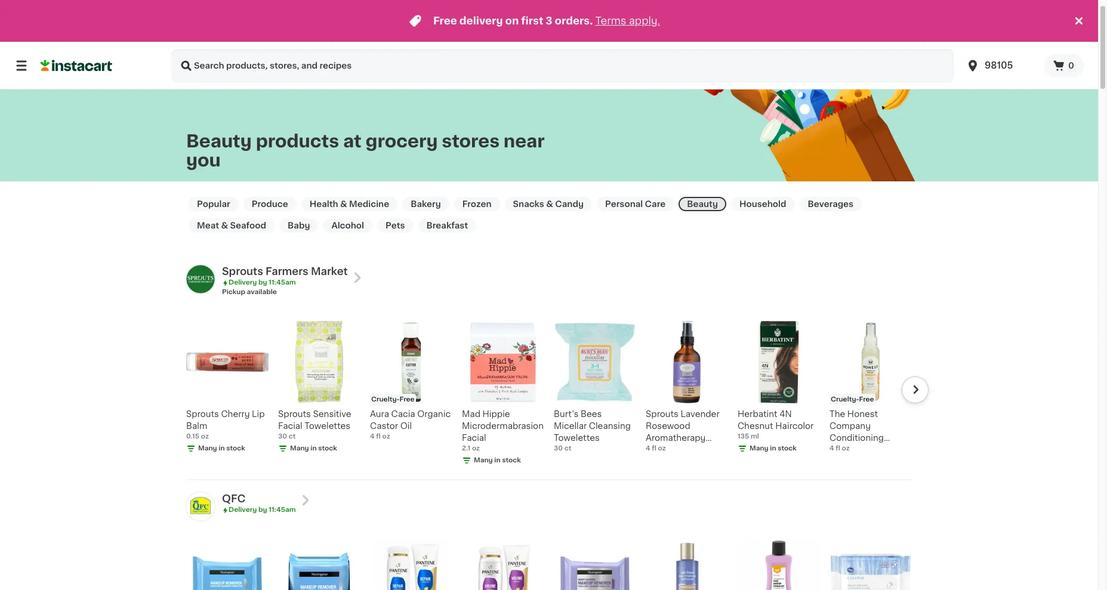 Task type: describe. For each thing, give the bounding box(es) containing it.
2 by from the top
[[259, 507, 267, 514]]

terms
[[596, 16, 627, 26]]

detangler
[[830, 446, 872, 455]]

oz down conditioning
[[842, 446, 850, 452]]

fl for aromatherapy
[[652, 446, 657, 452]]

rosewood
[[646, 422, 691, 431]]

meat & seafood
[[197, 222, 266, 230]]

pickup
[[222, 289, 245, 296]]

mad
[[462, 410, 481, 419]]

snacks
[[513, 200, 545, 208]]

cherry
[[221, 410, 250, 419]]

cacia
[[391, 410, 415, 419]]

market
[[311, 267, 348, 277]]

alcohol link
[[323, 219, 373, 233]]

balm
[[186, 422, 208, 431]]

baby
[[288, 222, 310, 230]]

& for health
[[340, 200, 347, 208]]

cruelty-free for the honest company conditioning detangler
[[831, 397, 875, 403]]

oz inside sprouts cherry lip balm 0.15 oz
[[201, 434, 209, 440]]

in for haircolor
[[771, 446, 777, 452]]

the honest company conditioning detangler
[[830, 410, 884, 455]]

the
[[830, 410, 846, 419]]

in for towelettes
[[311, 446, 317, 452]]

household link
[[732, 197, 795, 211]]

ml
[[751, 434, 760, 440]]

room
[[646, 446, 671, 455]]

beauty for beauty
[[688, 200, 718, 208]]

oil
[[401, 422, 412, 431]]

pets
[[386, 222, 405, 230]]

2 98105 button from the left
[[966, 49, 1038, 82]]

organic
[[418, 410, 451, 419]]

stock for balm
[[227, 446, 245, 452]]

meat & seafood link
[[189, 219, 275, 233]]

mad hippie microdermabrasion facial 2.1 oz
[[462, 410, 544, 452]]

health
[[310, 200, 338, 208]]

snacks & candy link
[[505, 197, 592, 211]]

company
[[830, 422, 871, 431]]

health & medicine link
[[301, 197, 398, 211]]

Search field
[[172, 49, 954, 82]]

conditioning
[[830, 434, 884, 443]]

pets link
[[377, 219, 414, 233]]

personal care link
[[597, 197, 674, 211]]

microdermabrasion
[[462, 422, 544, 431]]

household
[[740, 200, 787, 208]]

herbatint 4n chesnut haircolor 135 ml
[[738, 410, 814, 440]]

beauty products at grocery stores near you main content
[[0, 52, 1099, 591]]

near
[[504, 132, 545, 150]]

sprouts lavender rosewood aromatherapy room & body spray
[[646, 410, 720, 466]]

0 button
[[1045, 54, 1085, 78]]

grocery
[[366, 132, 438, 150]]

breakfast
[[427, 222, 468, 230]]

fl for conditioning
[[836, 446, 841, 452]]

oz inside mad hippie microdermabrasion facial 2.1 oz
[[472, 446, 480, 452]]

sprouts for sprouts cherry lip balm 0.15 oz
[[186, 410, 219, 419]]

many for facial
[[474, 457, 493, 464]]

breakfast link
[[418, 219, 477, 233]]

hippie
[[483, 410, 510, 419]]

farmers
[[266, 267, 309, 277]]

produce
[[252, 200, 288, 208]]

0
[[1069, 62, 1075, 70]]

products
[[256, 132, 339, 150]]

micellar
[[554, 422, 587, 431]]

4 for conditioning
[[830, 446, 835, 452]]

stock for towelettes
[[318, 446, 337, 452]]

produce link
[[243, 197, 297, 211]]

baby link
[[280, 219, 319, 233]]

snacks & candy
[[513, 200, 584, 208]]

cruelty- for the honest company conditioning detangler
[[831, 397, 860, 403]]

many in stock for balm
[[198, 446, 245, 452]]

bakery link
[[403, 197, 450, 211]]

health & medicine
[[310, 200, 389, 208]]

free for aura cacia organic castor oil
[[400, 397, 415, 403]]

medicine
[[349, 200, 389, 208]]

frozen
[[463, 200, 492, 208]]

sprouts cherry lip balm 0.15 oz
[[186, 410, 265, 440]]

2 delivery from the top
[[229, 507, 257, 514]]

1 98105 button from the left
[[959, 49, 1045, 82]]

meat
[[197, 222, 219, 230]]

frozen link
[[454, 197, 500, 211]]

3
[[546, 16, 553, 26]]

at
[[343, 132, 362, 150]]

98105
[[986, 61, 1014, 70]]

cruelty-free for aura cacia organic castor oil
[[371, 397, 415, 403]]

orders.
[[555, 16, 593, 26]]

qfc
[[222, 495, 246, 504]]

herbatint
[[738, 410, 778, 419]]

1 by from the top
[[259, 280, 267, 286]]

4n
[[780, 410, 792, 419]]

many in stock for haircolor
[[750, 446, 797, 452]]

towelettes inside the 'burt's bees micellar cleansing towelettes 30 ct'
[[554, 434, 600, 443]]

on
[[506, 16, 519, 26]]

facial inside sprouts sensitive facial towelettes 30 ct
[[278, 422, 303, 431]]

first
[[522, 16, 544, 26]]

aura cacia organic castor oil 4 fl oz
[[370, 410, 451, 440]]

& for snacks
[[547, 200, 554, 208]]

available
[[247, 289, 277, 296]]

seafood
[[230, 222, 266, 230]]

& for meat
[[221, 222, 228, 230]]

apply.
[[629, 16, 661, 26]]

bees
[[581, 410, 602, 419]]

sprouts for sprouts farmers market
[[222, 267, 263, 277]]

free inside limited time offer region
[[434, 16, 457, 26]]

spray
[[646, 458, 671, 466]]

2.1
[[462, 446, 471, 452]]

beauty products at grocery stores near you
[[186, 132, 545, 169]]



Task type: locate. For each thing, give the bounding box(es) containing it.
0 horizontal spatial facial
[[278, 422, 303, 431]]

oz inside 'aura cacia organic castor oil 4 fl oz'
[[383, 434, 390, 440]]

cruelty-free up cacia
[[371, 397, 415, 403]]

in for facial
[[495, 457, 501, 464]]

oz down castor
[[383, 434, 390, 440]]

4 down castor
[[370, 434, 375, 440]]

1 4 fl oz from the left
[[646, 446, 666, 452]]

fl down conditioning
[[836, 446, 841, 452]]

many in stock down sprouts sensitive facial towelettes 30 ct on the left bottom
[[290, 446, 337, 452]]

1 horizontal spatial cruelty-
[[831, 397, 860, 403]]

delivery by 11:45am down 'qfc'
[[229, 507, 296, 514]]

sprouts up balm
[[186, 410, 219, 419]]

free up cacia
[[400, 397, 415, 403]]

many in stock for facial
[[474, 457, 521, 464]]

2 cruelty- from the left
[[831, 397, 860, 403]]

many for haircolor
[[750, 446, 769, 452]]

many in stock down the ml
[[750, 446, 797, 452]]

135
[[738, 434, 750, 440]]

sprouts farmers market
[[222, 267, 348, 277]]

in down sprouts sensitive facial towelettes 30 ct on the left bottom
[[311, 446, 317, 452]]

1 delivery by 11:45am from the top
[[229, 280, 296, 286]]

sprouts up rosewood
[[646, 410, 679, 419]]

haircolor
[[776, 422, 814, 431]]

beauty inside the beauty products at grocery stores near you
[[186, 132, 252, 150]]

candy
[[556, 200, 584, 208]]

2 4 fl oz from the left
[[830, 446, 850, 452]]

cruelty- up aura
[[371, 397, 400, 403]]

sprouts inside sprouts cherry lip balm 0.15 oz
[[186, 410, 219, 419]]

oz up 'spray'
[[659, 446, 666, 452]]

many in stock
[[198, 446, 245, 452], [290, 446, 337, 452], [750, 446, 797, 452], [474, 457, 521, 464]]

30 inside sprouts sensitive facial towelettes 30 ct
[[278, 434, 287, 440]]

0 horizontal spatial cruelty-free
[[371, 397, 415, 403]]

in down sprouts cherry lip balm 0.15 oz
[[219, 446, 225, 452]]

1 vertical spatial ct
[[565, 446, 572, 452]]

4 down conditioning
[[830, 446, 835, 452]]

fl down castor
[[376, 434, 381, 440]]

many down the ml
[[750, 446, 769, 452]]

beauty for beauty products at grocery stores near you
[[186, 132, 252, 150]]

30 down micellar
[[554, 446, 563, 452]]

& right meat
[[221, 222, 228, 230]]

sprouts inside the sprouts lavender rosewood aromatherapy room & body spray
[[646, 410, 679, 419]]

sensitive
[[313, 410, 352, 419]]

0 vertical spatial facial
[[278, 422, 303, 431]]

delivery
[[460, 16, 503, 26]]

sprouts
[[222, 267, 263, 277], [186, 410, 219, 419], [278, 410, 311, 419], [646, 410, 679, 419]]

alcohol
[[332, 222, 364, 230]]

stock down "haircolor"
[[778, 446, 797, 452]]

sprouts right lip
[[278, 410, 311, 419]]

0 horizontal spatial ct
[[289, 434, 296, 440]]

popular
[[197, 200, 230, 208]]

qfc image
[[186, 493, 215, 521]]

free left delivery
[[434, 16, 457, 26]]

1 vertical spatial beauty
[[688, 200, 718, 208]]

burt's bees micellar cleansing towelettes 30 ct
[[554, 410, 631, 452]]

4 fl oz
[[646, 446, 666, 452], [830, 446, 850, 452]]

fl inside 'aura cacia organic castor oil 4 fl oz'
[[376, 434, 381, 440]]

stock down sprouts sensitive facial towelettes 30 ct on the left bottom
[[318, 446, 337, 452]]

free for the honest company conditioning detangler
[[860, 397, 875, 403]]

ct inside the 'burt's bees micellar cleansing towelettes 30 ct'
[[565, 446, 572, 452]]

honest
[[848, 410, 879, 419]]

& inside the sprouts lavender rosewood aromatherapy room & body spray
[[673, 446, 680, 455]]

1 horizontal spatial 4 fl oz
[[830, 446, 850, 452]]

cruelty-free up honest
[[831, 397, 875, 403]]

many for towelettes
[[290, 446, 309, 452]]

4 up 'spray'
[[646, 446, 651, 452]]

beverages
[[808, 200, 854, 208]]

oz right '0.15'
[[201, 434, 209, 440]]

pickup available
[[222, 289, 277, 296]]

cruelty- for aura cacia organic castor oil
[[371, 397, 400, 403]]

0 horizontal spatial cruelty-
[[371, 397, 400, 403]]

in
[[219, 446, 225, 452], [311, 446, 317, 452], [771, 446, 777, 452], [495, 457, 501, 464]]

sprouts farmers market image
[[186, 265, 215, 294]]

lavender
[[681, 410, 720, 419]]

1 horizontal spatial fl
[[652, 446, 657, 452]]

0 horizontal spatial 4
[[370, 434, 375, 440]]

& down the aromatherapy
[[673, 446, 680, 455]]

bakery
[[411, 200, 441, 208]]

stock for haircolor
[[778, 446, 797, 452]]

item carousel region
[[170, 317, 929, 475]]

terms apply. link
[[596, 16, 661, 26]]

2 horizontal spatial fl
[[836, 446, 841, 452]]

0 horizontal spatial towelettes
[[305, 422, 351, 431]]

beverages link
[[800, 197, 862, 211]]

in for balm
[[219, 446, 225, 452]]

1 vertical spatial towelettes
[[554, 434, 600, 443]]

0 vertical spatial ct
[[289, 434, 296, 440]]

sprouts up the pickup available
[[222, 267, 263, 277]]

&
[[340, 200, 347, 208], [547, 200, 554, 208], [221, 222, 228, 230], [673, 446, 680, 455]]

beauty link
[[679, 197, 727, 211]]

1 horizontal spatial towelettes
[[554, 434, 600, 443]]

0 horizontal spatial 4 fl oz
[[646, 446, 666, 452]]

lip
[[252, 410, 265, 419]]

1 11:45am from the top
[[269, 280, 296, 286]]

personal
[[606, 200, 643, 208]]

free up honest
[[860, 397, 875, 403]]

aura
[[370, 410, 389, 419]]

1 vertical spatial delivery
[[229, 507, 257, 514]]

4 inside 'aura cacia organic castor oil 4 fl oz'
[[370, 434, 375, 440]]

& left candy
[[547, 200, 554, 208]]

1 vertical spatial 11:45am
[[269, 507, 296, 514]]

oz
[[201, 434, 209, 440], [383, 434, 390, 440], [472, 446, 480, 452], [659, 446, 666, 452], [842, 446, 850, 452]]

cruelty- up the
[[831, 397, 860, 403]]

0 vertical spatial delivery by 11:45am
[[229, 280, 296, 286]]

30 right sprouts cherry lip balm 0.15 oz
[[278, 434, 287, 440]]

30
[[278, 434, 287, 440], [554, 446, 563, 452]]

instacart logo image
[[41, 59, 112, 73]]

delivery
[[229, 280, 257, 286], [229, 507, 257, 514]]

delivery up the pickup available
[[229, 280, 257, 286]]

free delivery on first 3 orders. terms apply.
[[434, 16, 661, 26]]

2 horizontal spatial free
[[860, 397, 875, 403]]

stock down sprouts cherry lip balm 0.15 oz
[[227, 446, 245, 452]]

4 fl oz for detangler
[[830, 446, 850, 452]]

0 vertical spatial by
[[259, 280, 267, 286]]

None search field
[[172, 49, 954, 82]]

& inside health & medicine link
[[340, 200, 347, 208]]

1 horizontal spatial facial
[[462, 434, 487, 443]]

sprouts sensitive facial towelettes 30 ct
[[278, 410, 352, 440]]

2 horizontal spatial 4
[[830, 446, 835, 452]]

facial inside mad hippie microdermabrasion facial 2.1 oz
[[462, 434, 487, 443]]

aromatherapy
[[646, 434, 706, 443]]

beauty right care
[[688, 200, 718, 208]]

0 vertical spatial 11:45am
[[269, 280, 296, 286]]

1 vertical spatial facial
[[462, 434, 487, 443]]

facial
[[278, 422, 303, 431], [462, 434, 487, 443]]

0 horizontal spatial 30
[[278, 434, 287, 440]]

limited time offer region
[[0, 0, 1073, 42]]

many down '0.15'
[[198, 446, 217, 452]]

stock down mad hippie microdermabrasion facial 2.1 oz on the bottom
[[502, 457, 521, 464]]

stock
[[227, 446, 245, 452], [318, 446, 337, 452], [778, 446, 797, 452], [502, 457, 521, 464]]

& right health
[[340, 200, 347, 208]]

sprouts inside sprouts sensitive facial towelettes 30 ct
[[278, 410, 311, 419]]

2 delivery by 11:45am from the top
[[229, 507, 296, 514]]

1 horizontal spatial 4
[[646, 446, 651, 452]]

towelettes down micellar
[[554, 434, 600, 443]]

1 horizontal spatial beauty
[[688, 200, 718, 208]]

1 horizontal spatial ct
[[565, 446, 572, 452]]

1 cruelty- from the left
[[371, 397, 400, 403]]

1 cruelty-free from the left
[[371, 397, 415, 403]]

& inside meat & seafood "link"
[[221, 222, 228, 230]]

0 vertical spatial towelettes
[[305, 422, 351, 431]]

beauty
[[186, 132, 252, 150], [688, 200, 718, 208]]

4 fl oz up 'spray'
[[646, 446, 666, 452]]

personal care
[[606, 200, 666, 208]]

in down herbatint 4n chesnut haircolor 135 ml
[[771, 446, 777, 452]]

towelettes
[[305, 422, 351, 431], [554, 434, 600, 443]]

sprouts for sprouts sensitive facial towelettes 30 ct
[[278, 410, 311, 419]]

0 horizontal spatial free
[[400, 397, 415, 403]]

many in stock for towelettes
[[290, 446, 337, 452]]

1 vertical spatial 30
[[554, 446, 563, 452]]

delivery by 11:45am up the available
[[229, 280, 296, 286]]

1 horizontal spatial 30
[[554, 446, 563, 452]]

beauty up you
[[186, 132, 252, 150]]

fl up 'spray'
[[652, 446, 657, 452]]

ct inside sprouts sensitive facial towelettes 30 ct
[[289, 434, 296, 440]]

4 fl oz down conditioning
[[830, 446, 850, 452]]

popular link
[[189, 197, 239, 211]]

delivery by 11:45am
[[229, 280, 296, 286], [229, 507, 296, 514]]

4 fl oz for room
[[646, 446, 666, 452]]

care
[[645, 200, 666, 208]]

body
[[682, 446, 704, 455]]

oz right 2.1
[[472, 446, 480, 452]]

& inside snacks & candy link
[[547, 200, 554, 208]]

by
[[259, 280, 267, 286], [259, 507, 267, 514]]

4
[[370, 434, 375, 440], [646, 446, 651, 452], [830, 446, 835, 452]]

many down mad hippie microdermabrasion facial 2.1 oz on the bottom
[[474, 457, 493, 464]]

stores
[[442, 132, 500, 150]]

2 cruelty-free from the left
[[831, 397, 875, 403]]

burt's
[[554, 410, 579, 419]]

free
[[434, 16, 457, 26], [400, 397, 415, 403], [860, 397, 875, 403]]

1 vertical spatial by
[[259, 507, 267, 514]]

stock for facial
[[502, 457, 521, 464]]

castor
[[370, 422, 398, 431]]

many in stock down mad hippie microdermabrasion facial 2.1 oz on the bottom
[[474, 457, 521, 464]]

cleansing
[[589, 422, 631, 431]]

cruelty-
[[371, 397, 400, 403], [831, 397, 860, 403]]

1 horizontal spatial free
[[434, 16, 457, 26]]

delivery down 'qfc'
[[229, 507, 257, 514]]

in down mad hippie microdermabrasion facial 2.1 oz on the bottom
[[495, 457, 501, 464]]

0 vertical spatial 30
[[278, 434, 287, 440]]

30 inside the 'burt's bees micellar cleansing towelettes 30 ct'
[[554, 446, 563, 452]]

11:45am
[[269, 280, 296, 286], [269, 507, 296, 514]]

0 vertical spatial beauty
[[186, 132, 252, 150]]

0.15
[[186, 434, 200, 440]]

98105 button
[[959, 49, 1045, 82], [966, 49, 1038, 82]]

sprouts for sprouts lavender rosewood aromatherapy room & body spray
[[646, 410, 679, 419]]

0 horizontal spatial fl
[[376, 434, 381, 440]]

many in stock down sprouts cherry lip balm 0.15 oz
[[198, 446, 245, 452]]

0 horizontal spatial beauty
[[186, 132, 252, 150]]

towelettes inside sprouts sensitive facial towelettes 30 ct
[[305, 422, 351, 431]]

2 11:45am from the top
[[269, 507, 296, 514]]

many for balm
[[198, 446, 217, 452]]

1 vertical spatial delivery by 11:45am
[[229, 507, 296, 514]]

many
[[198, 446, 217, 452], [290, 446, 309, 452], [750, 446, 769, 452], [474, 457, 493, 464]]

1 horizontal spatial cruelty-free
[[831, 397, 875, 403]]

0 vertical spatial delivery
[[229, 280, 257, 286]]

many down sprouts sensitive facial towelettes 30 ct on the left bottom
[[290, 446, 309, 452]]

towelettes down sensitive at the bottom of the page
[[305, 422, 351, 431]]

1 delivery from the top
[[229, 280, 257, 286]]

chesnut
[[738, 422, 774, 431]]

4 for aromatherapy
[[646, 446, 651, 452]]



Task type: vqa. For each thing, say whether or not it's contained in the screenshot.
All Stores
no



